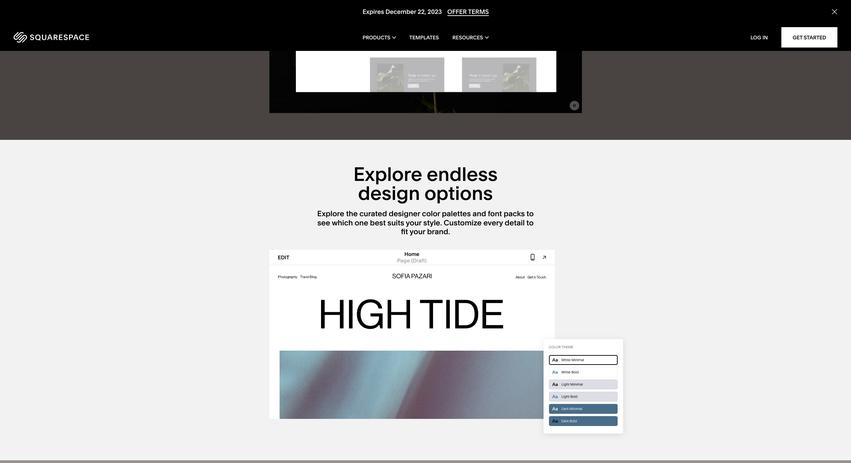 Task type: vqa. For each thing, say whether or not it's contained in the screenshot.
SITE
no



Task type: describe. For each thing, give the bounding box(es) containing it.
bold for light bold
[[571, 395, 578, 400]]

one
[[355, 219, 369, 228]]

terms
[[468, 8, 489, 16]]

customize
[[444, 219, 482, 228]]

curated
[[360, 210, 387, 219]]

white bold
[[562, 371, 579, 375]]

dark for dark bold
[[562, 420, 569, 424]]

minimal for light minimal
[[571, 383, 584, 387]]

templates link
[[410, 24, 439, 51]]

theme
[[562, 346, 574, 350]]

light minimal
[[562, 383, 584, 387]]

explore the curated designer color palettes and font packs to see which one best suits your style. customize every detail to fit your brand.
[[318, 210, 534, 237]]

brand.
[[428, 228, 451, 237]]

color
[[422, 210, 441, 219]]

white for white minimal
[[562, 359, 571, 363]]

bold for white bold
[[572, 371, 579, 375]]

(draft)
[[412, 258, 427, 264]]

page visual on desktop image
[[280, 351, 545, 464]]

explore for explore the curated designer color palettes and font packs to see which one best suits your style. customize every detail to fit your brand.
[[318, 210, 345, 219]]

white for white bold
[[562, 371, 571, 375]]

dark bold button
[[549, 417, 618, 427]]

1 to from the top
[[527, 210, 534, 219]]

2 to from the top
[[527, 219, 534, 228]]

2023
[[428, 8, 442, 16]]

22,
[[418, 8, 426, 16]]

palettes
[[442, 210, 471, 219]]

resources button
[[453, 24, 489, 51]]

your right suits
[[406, 219, 422, 228]]

white bold button
[[549, 368, 618, 378]]

templates
[[410, 34, 439, 41]]

detail
[[505, 219, 525, 228]]

minimal for white minimal
[[572, 359, 585, 363]]

options
[[425, 182, 493, 205]]

white minimal button
[[549, 356, 618, 366]]

light bold button
[[549, 393, 618, 402]]

white minimal
[[562, 359, 585, 363]]

offer terms
[[448, 8, 489, 16]]

home page (draft)
[[398, 251, 427, 264]]

font
[[488, 210, 503, 219]]

get started
[[794, 34, 827, 41]]

color theme
[[549, 346, 574, 350]]

december
[[386, 8, 416, 16]]

your right fit in the left of the page
[[410, 228, 426, 237]]

designer
[[389, 210, 421, 219]]

started
[[805, 34, 827, 41]]

explore endless design options
[[354, 163, 498, 205]]

the
[[346, 210, 358, 219]]

offer
[[448, 8, 467, 16]]

dark bold
[[562, 420, 578, 424]]

squarespace logo link
[[14, 32, 179, 43]]



Task type: locate. For each thing, give the bounding box(es) containing it.
light up dark minimal on the bottom
[[562, 395, 570, 400]]

edit
[[278, 255, 290, 261]]

dark for dark minimal
[[562, 408, 569, 412]]

light for light minimal
[[562, 383, 570, 387]]

products button
[[363, 24, 396, 51]]

1 white from the top
[[562, 359, 571, 363]]

dark
[[562, 408, 569, 412], [562, 420, 569, 424]]

explore inside 'explore endless design options'
[[354, 163, 423, 186]]

minimal up the white bold button at bottom right
[[572, 359, 585, 363]]

get started link
[[782, 27, 838, 48]]

white up light minimal
[[562, 371, 571, 375]]

explore for explore endless design options
[[354, 163, 423, 186]]

minimal down white bold
[[571, 383, 584, 387]]

bold down dark minimal on the bottom
[[570, 420, 578, 424]]

bold inside "button"
[[571, 395, 578, 400]]

to right detail
[[527, 219, 534, 228]]

1 vertical spatial bold
[[571, 395, 578, 400]]

light up light bold
[[562, 383, 570, 387]]

resources
[[453, 34, 484, 41]]

minimal
[[572, 359, 585, 363], [571, 383, 584, 387], [570, 408, 583, 412]]

2 vertical spatial bold
[[570, 420, 578, 424]]

explore
[[354, 163, 423, 186], [318, 210, 345, 219]]

0 vertical spatial explore
[[354, 163, 423, 186]]

2 white from the top
[[562, 371, 571, 375]]

white up white bold
[[562, 359, 571, 363]]

products
[[363, 34, 391, 41]]

squarespace logo image
[[14, 32, 89, 43]]

minimal for dark minimal
[[570, 408, 583, 412]]

suits
[[388, 219, 405, 228]]

0 vertical spatial white
[[562, 359, 571, 363]]

to
[[527, 210, 534, 219], [527, 219, 534, 228]]

and
[[473, 210, 487, 219]]

dark inside "button"
[[562, 420, 569, 424]]

packs
[[504, 210, 525, 219]]

to right packs
[[527, 210, 534, 219]]

bold down white minimal
[[572, 371, 579, 375]]

1 light from the top
[[562, 383, 570, 387]]

light minimal button
[[549, 380, 618, 390]]

0 vertical spatial bold
[[572, 371, 579, 375]]

color
[[549, 346, 561, 350]]

home
[[405, 251, 420, 258]]

bold down light minimal
[[571, 395, 578, 400]]

log             in link
[[751, 34, 769, 41]]

dark down dark minimal on the bottom
[[562, 420, 569, 424]]

see
[[318, 219, 331, 228]]

endless
[[427, 163, 498, 186]]

1 dark from the top
[[562, 408, 569, 412]]

light for light bold
[[562, 395, 570, 400]]

dark up dark bold
[[562, 408, 569, 412]]

2 vertical spatial minimal
[[570, 408, 583, 412]]

light
[[562, 383, 570, 387], [562, 395, 570, 400]]

2 dark from the top
[[562, 420, 569, 424]]

explore inside 'explore the curated designer color palettes and font packs to see which one best suits your style. customize every detail to fit your brand.'
[[318, 210, 345, 219]]

offer terms link
[[448, 8, 489, 16]]

dark minimal button
[[549, 405, 618, 415]]

light bold
[[562, 395, 578, 400]]

1 horizontal spatial explore
[[354, 163, 423, 186]]

dark minimal
[[562, 408, 583, 412]]

light inside button
[[562, 383, 570, 387]]

0 vertical spatial minimal
[[572, 359, 585, 363]]

1 vertical spatial light
[[562, 395, 570, 400]]

best
[[370, 219, 386, 228]]

log             in
[[751, 34, 769, 41]]

expires
[[363, 8, 384, 16]]

0 vertical spatial light
[[562, 383, 570, 387]]

bold inside "button"
[[570, 420, 578, 424]]

your
[[406, 219, 422, 228], [410, 228, 426, 237]]

2 light from the top
[[562, 395, 570, 400]]

1 vertical spatial explore
[[318, 210, 345, 219]]

which
[[332, 219, 353, 228]]

bold inside button
[[572, 371, 579, 375]]

design
[[358, 182, 420, 205]]

1 vertical spatial minimal
[[571, 383, 584, 387]]

dark inside button
[[562, 408, 569, 412]]

in
[[763, 34, 769, 41]]

style.
[[424, 219, 442, 228]]

0 vertical spatial dark
[[562, 408, 569, 412]]

light inside "button"
[[562, 395, 570, 400]]

1 vertical spatial white
[[562, 371, 571, 375]]

expires december 22, 2023
[[363, 8, 442, 16]]

fit
[[401, 228, 408, 237]]

minimal inside button
[[570, 408, 583, 412]]

video element
[[270, 0, 582, 113]]

bold for dark bold
[[570, 420, 578, 424]]

every
[[484, 219, 504, 228]]

white
[[562, 359, 571, 363], [562, 371, 571, 375]]

get
[[794, 34, 803, 41]]

page
[[398, 258, 410, 264]]

bold
[[572, 371, 579, 375], [571, 395, 578, 400], [570, 420, 578, 424]]

log
[[751, 34, 762, 41]]

minimal down light bold
[[570, 408, 583, 412]]

1 vertical spatial dark
[[562, 420, 569, 424]]

0 horizontal spatial explore
[[318, 210, 345, 219]]



